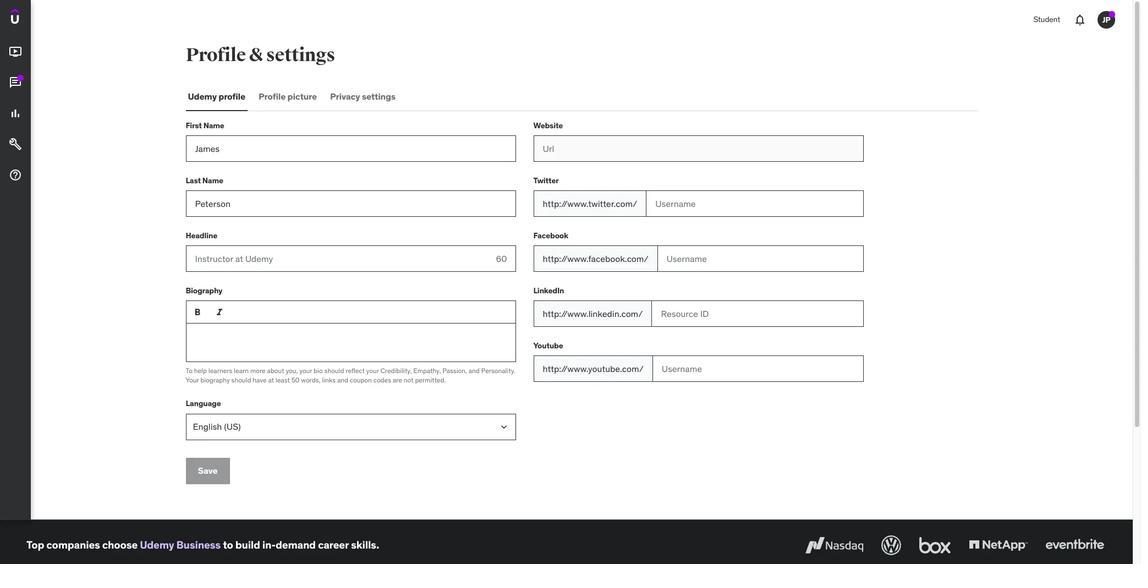 Task type: locate. For each thing, give the bounding box(es) containing it.
Youtube text field
[[653, 356, 864, 382]]

1 vertical spatial settings
[[362, 91, 396, 102]]

credibility,
[[381, 367, 412, 375]]

reflect
[[346, 367, 365, 375]]

0 vertical spatial settings
[[266, 43, 335, 67]]

coupon
[[350, 376, 372, 384]]

name
[[204, 120, 224, 130], [202, 175, 223, 185]]

first name
[[186, 120, 224, 130]]

1 vertical spatial and
[[337, 376, 349, 384]]

skills.
[[351, 539, 379, 552]]

and
[[469, 367, 480, 375], [337, 376, 349, 384]]

jp link
[[1094, 7, 1120, 33]]

0 vertical spatial should
[[325, 367, 344, 375]]

udemy up first name
[[188, 91, 217, 102]]

least
[[276, 376, 290, 384]]

0 horizontal spatial profile
[[186, 43, 246, 67]]

1 horizontal spatial and
[[469, 367, 480, 375]]

twitter
[[534, 175, 559, 185]]

medium image
[[9, 45, 22, 58], [9, 76, 22, 89], [9, 107, 22, 120], [9, 138, 22, 151]]

60
[[496, 253, 507, 264]]

udemy
[[188, 91, 217, 102], [140, 539, 174, 552]]

profile left picture
[[259, 91, 286, 102]]

links
[[322, 376, 336, 384]]

profile picture button
[[257, 84, 319, 110]]

1 horizontal spatial should
[[325, 367, 344, 375]]

volkswagen image
[[880, 533, 904, 558]]

save button
[[186, 458, 230, 484]]

0 vertical spatial profile
[[186, 43, 246, 67]]

privacy settings
[[330, 91, 396, 102]]

0 vertical spatial and
[[469, 367, 480, 375]]

settings
[[266, 43, 335, 67], [362, 91, 396, 102]]

name right last
[[202, 175, 223, 185]]

settings right the privacy
[[362, 91, 396, 102]]

0 horizontal spatial and
[[337, 376, 349, 384]]

1 horizontal spatial settings
[[362, 91, 396, 102]]

http://www.youtube.com/
[[543, 363, 644, 374]]

Last Name text field
[[186, 190, 516, 217]]

should down learn
[[232, 376, 251, 384]]

udemy profile button
[[186, 84, 248, 110]]

3 medium image from the top
[[9, 107, 22, 120]]

biography
[[186, 286, 223, 295]]

profile
[[219, 91, 246, 102]]

your
[[300, 367, 312, 375], [366, 367, 379, 375]]

http://www.linkedin.com/
[[543, 308, 643, 319]]

language
[[186, 399, 221, 409]]

headline
[[186, 230, 217, 240]]

linkedin
[[534, 286, 564, 295]]

0 horizontal spatial settings
[[266, 43, 335, 67]]

you,
[[286, 367, 298, 375]]

build
[[235, 539, 260, 552]]

career
[[318, 539, 349, 552]]

your up codes
[[366, 367, 379, 375]]

udemy right choose
[[140, 539, 174, 552]]

1 horizontal spatial your
[[366, 367, 379, 375]]

help
[[194, 367, 207, 375]]

passion,
[[443, 367, 467, 375]]

1 vertical spatial name
[[202, 175, 223, 185]]

your up words,
[[300, 367, 312, 375]]

student link
[[1028, 7, 1068, 33]]

1 horizontal spatial profile
[[259, 91, 286, 102]]

profile
[[186, 43, 246, 67], [259, 91, 286, 102]]

1 vertical spatial profile
[[259, 91, 286, 102]]

0 horizontal spatial your
[[300, 367, 312, 375]]

last
[[186, 175, 201, 185]]

1 horizontal spatial udemy
[[188, 91, 217, 102]]

settings up picture
[[266, 43, 335, 67]]

0 vertical spatial name
[[204, 120, 224, 130]]

and right passion,
[[469, 367, 480, 375]]

First Name text field
[[186, 135, 516, 162]]

youtube
[[534, 341, 564, 350]]

1 vertical spatial udemy
[[140, 539, 174, 552]]

notifications image
[[1074, 13, 1087, 26]]

profile left &
[[186, 43, 246, 67]]

Headline text field
[[186, 246, 488, 272]]

1 vertical spatial should
[[232, 376, 251, 384]]

your
[[186, 376, 199, 384]]

4 medium image from the top
[[9, 138, 22, 151]]

0 vertical spatial udemy
[[188, 91, 217, 102]]

netapp image
[[967, 533, 1031, 558]]

business
[[176, 539, 221, 552]]

should
[[325, 367, 344, 375], [232, 376, 251, 384]]

learners
[[209, 367, 233, 375]]

udemy profile
[[188, 91, 246, 102]]

name right first
[[204, 120, 224, 130]]

profile inside button
[[259, 91, 286, 102]]

2 medium image from the top
[[9, 76, 22, 89]]

biography
[[201, 376, 230, 384]]

box image
[[917, 533, 954, 558]]

should up links
[[325, 367, 344, 375]]

and right links
[[337, 376, 349, 384]]

privacy settings button
[[328, 84, 398, 110]]

to
[[186, 367, 193, 375]]

None text field
[[186, 324, 516, 362]]

learn
[[234, 367, 249, 375]]



Task type: describe. For each thing, give the bounding box(es) containing it.
you have alerts image
[[1109, 11, 1116, 18]]

Website text field
[[534, 135, 864, 162]]

profile picture
[[259, 91, 317, 102]]

name for last name
[[202, 175, 223, 185]]

settings inside privacy settings button
[[362, 91, 396, 102]]

privacy
[[330, 91, 360, 102]]

top companies choose udemy business to build in-demand career skills.
[[26, 539, 379, 552]]

name for first name
[[204, 120, 224, 130]]

have
[[253, 376, 267, 384]]

not
[[404, 376, 414, 384]]

1 medium image from the top
[[9, 45, 22, 58]]

choose
[[102, 539, 138, 552]]

demand
[[276, 539, 316, 552]]

http://www.twitter.com/
[[543, 198, 638, 209]]

personality.
[[482, 367, 516, 375]]

udemy image
[[11, 9, 61, 28]]

website
[[534, 120, 563, 130]]

profile for profile picture
[[259, 91, 286, 102]]

50
[[292, 376, 300, 384]]

empathy,
[[414, 367, 441, 375]]

words,
[[301, 376, 321, 384]]

Twitter text field
[[646, 190, 864, 217]]

more
[[251, 367, 266, 375]]

first
[[186, 120, 202, 130]]

facebook
[[534, 230, 569, 240]]

LinkedIn text field
[[652, 301, 864, 327]]

top
[[26, 539, 44, 552]]

profile for profile & settings
[[186, 43, 246, 67]]

eventbrite image
[[1044, 533, 1107, 558]]

student
[[1034, 14, 1061, 24]]

bio
[[314, 367, 323, 375]]

last name
[[186, 175, 223, 185]]

udemy business link
[[140, 539, 221, 552]]

udemy inside button
[[188, 91, 217, 102]]

companies
[[46, 539, 100, 552]]

http://www.facebook.com/
[[543, 253, 649, 264]]

bold image
[[192, 307, 203, 318]]

1 your from the left
[[300, 367, 312, 375]]

to
[[223, 539, 233, 552]]

codes
[[374, 376, 391, 384]]

about
[[267, 367, 284, 375]]

to help learners learn more about you, your bio should reflect your credibility, empathy, passion, and personality. your biography should have at least 50 words, links and coupon codes are not permitted.
[[186, 367, 516, 384]]

nasdaq image
[[803, 533, 867, 558]]

at
[[268, 376, 274, 384]]

Facebook text field
[[658, 246, 864, 272]]

0 horizontal spatial udemy
[[140, 539, 174, 552]]

2 your from the left
[[366, 367, 379, 375]]

italic image
[[214, 307, 225, 318]]

in-
[[263, 539, 276, 552]]

0 horizontal spatial should
[[232, 376, 251, 384]]

save
[[198, 465, 218, 476]]

&
[[249, 43, 263, 67]]

jp
[[1103, 15, 1111, 25]]

are
[[393, 376, 402, 384]]

profile & settings
[[186, 43, 335, 67]]

permitted.
[[415, 376, 446, 384]]

picture
[[288, 91, 317, 102]]

medium image
[[9, 169, 22, 182]]



Task type: vqa. For each thing, say whether or not it's contained in the screenshot.
Enrollments by channel
no



